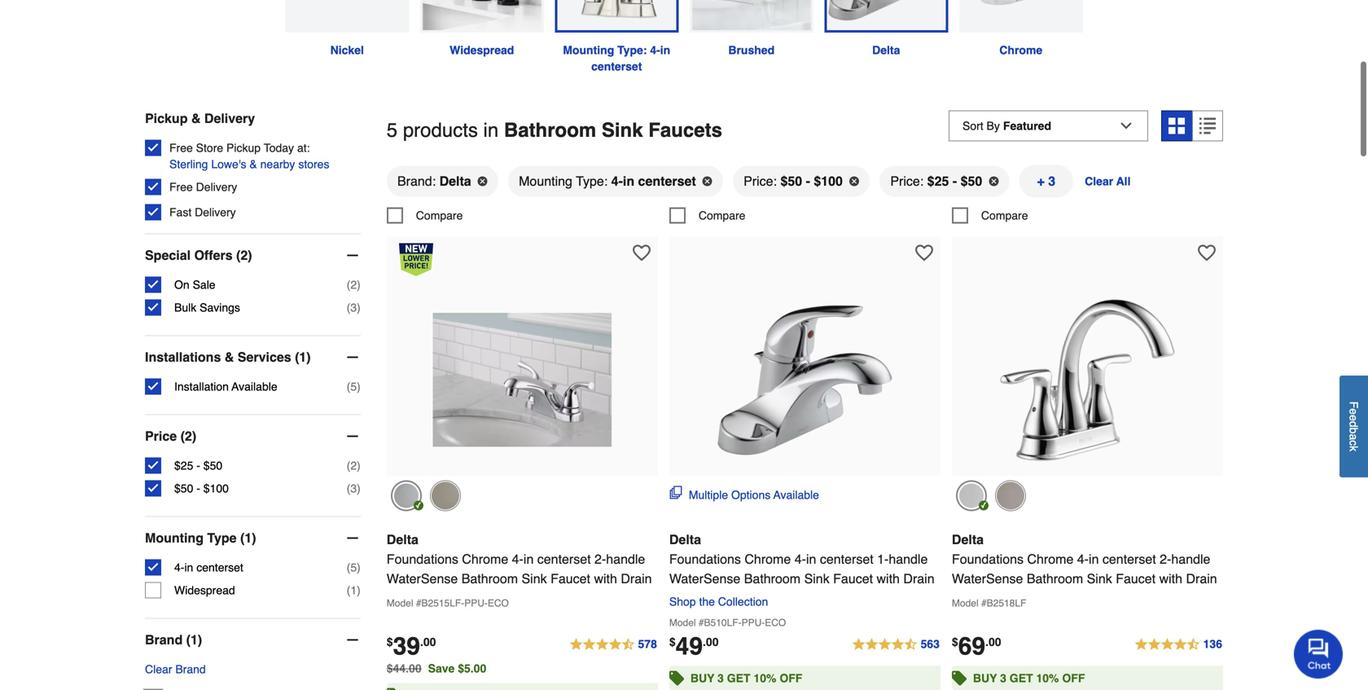 Task type: locate. For each thing, give the bounding box(es) containing it.
delta foundations chrome 4-in centerset 2-handle watersense bathroom sink faucet with drain
[[387, 532, 652, 586], [953, 532, 1218, 586]]

clear for clear brand
[[145, 663, 172, 676]]

watersense
[[387, 571, 458, 586], [670, 571, 741, 586], [953, 571, 1024, 586]]

1 vertical spatial available
[[774, 488, 820, 501]]

0 horizontal spatial handle
[[606, 552, 646, 567]]

close circle filled image right brand: delta
[[478, 176, 488, 186]]

in
[[661, 44, 671, 57], [484, 119, 499, 141], [623, 173, 635, 189], [524, 552, 534, 567], [807, 552, 817, 567], [1089, 552, 1100, 567], [185, 561, 193, 574]]

sink
[[602, 119, 643, 141], [522, 571, 547, 586], [805, 571, 830, 586], [1088, 571, 1113, 586]]

( 3 ) for price (2)
[[347, 482, 361, 495]]

actual price $39.00 element
[[387, 632, 436, 660]]

0 horizontal spatial ppu-
[[465, 598, 488, 609]]

price: for price: $50 - $100
[[744, 173, 777, 189]]

$ up was price $44.00 element
[[387, 635, 393, 649]]

& for delivery
[[191, 111, 201, 126]]

heart outline image
[[633, 244, 651, 262], [916, 244, 934, 262]]

1 horizontal spatial chrome image
[[957, 480, 988, 511]]

ppu-
[[465, 598, 488, 609], [742, 617, 765, 629]]

mounting type: 4-in centerset down bathroom sink faucets mounting type 4-in centerset image
[[563, 44, 674, 73]]

close circle filled image for 4-in centerset
[[703, 176, 713, 186]]

0 vertical spatial clear
[[1086, 175, 1114, 188]]

2 price: from the left
[[891, 173, 924, 189]]

mounting type: 4-in centerset down 5 products in bathroom sink faucets
[[519, 173, 696, 189]]

2 minus image from the top
[[345, 428, 361, 445]]

get down b2518lf at the right bottom
[[1010, 672, 1034, 685]]

1 ( 5 ) from the top
[[347, 380, 361, 393]]

1 chrome image from the left
[[391, 480, 422, 511]]

0 vertical spatial eco
[[488, 598, 509, 609]]

3 ) from the top
[[357, 380, 361, 393]]

.00 up $44.00 save $5.00 at the bottom of the page
[[420, 635, 436, 649]]

1 foundations from the left
[[387, 552, 459, 567]]

compare inside 1000042165 element
[[416, 209, 463, 222]]

brand
[[145, 632, 183, 647], [175, 663, 206, 676]]

1 10% from the left
[[754, 672, 777, 685]]

2 ( 2 ) from the top
[[347, 459, 361, 472]]

1 horizontal spatial type:
[[618, 44, 647, 57]]

0 horizontal spatial close circle filled image
[[478, 176, 488, 186]]

faucet
[[551, 571, 591, 586], [834, 571, 874, 586], [1117, 571, 1156, 586]]

1 horizontal spatial $100
[[814, 173, 843, 189]]

foundations up b2515lf-
[[387, 552, 459, 567]]

4.5 stars image containing 136
[[1135, 635, 1224, 655]]

drain up the 136
[[1187, 571, 1218, 586]]

foundations inside delta foundations chrome 4-in centerset 1-handle watersense bathroom sink faucet with drain
[[670, 552, 741, 567]]

0 horizontal spatial close circle filled image
[[850, 176, 860, 186]]

2 vertical spatial (1)
[[186, 632, 202, 647]]

2 horizontal spatial handle
[[1172, 552, 1211, 567]]

2 buy from the left
[[974, 672, 998, 685]]

4 ( from the top
[[347, 459, 351, 472]]

close circle filled image for $50
[[989, 176, 999, 186]]

4- inside mounting type: 4-in centerset
[[651, 44, 661, 57]]

bathroom sink faucets fixture finish brushed image
[[690, 0, 814, 33]]

2 ( 5 ) from the top
[[347, 561, 361, 574]]

compare for 1000042165 element
[[416, 209, 463, 222]]

close circle filled image for $100
[[850, 176, 860, 186]]

2 ) from the top
[[357, 301, 361, 314]]

available
[[232, 380, 278, 393], [774, 488, 820, 501]]

1 horizontal spatial $25
[[928, 173, 950, 189]]

chrome
[[1000, 44, 1043, 57], [462, 552, 509, 567], [745, 552, 791, 567], [1028, 552, 1074, 567]]

( 5 )
[[347, 380, 361, 393], [347, 561, 361, 574]]

faucet for model # b2518lf
[[1117, 571, 1156, 586]]

$ right 578
[[670, 635, 676, 649]]

0 vertical spatial ppu-
[[465, 598, 488, 609]]

1 horizontal spatial compare
[[699, 209, 746, 222]]

centerset inside delta foundations chrome 4-in centerset 1-handle watersense bathroom sink faucet with drain
[[820, 552, 874, 567]]

1 horizontal spatial foundations
[[670, 552, 741, 567]]

.00 inside $ 69 .00
[[986, 635, 1002, 649]]

buy down $ 69 .00
[[974, 672, 998, 685]]

2 2 from the top
[[351, 459, 357, 472]]

compare down price: $50 - $100
[[699, 209, 746, 222]]

brand inside button
[[175, 663, 206, 676]]

7 ) from the top
[[357, 584, 361, 597]]

.00 for 49
[[703, 635, 719, 649]]

2 watersense from the left
[[670, 571, 741, 586]]

bathroom sink faucets brand delta image
[[825, 0, 949, 33]]

2 horizontal spatial faucet
[[1117, 571, 1156, 586]]

$ right '563'
[[953, 635, 959, 649]]

1 vertical spatial 5
[[351, 380, 357, 393]]

get
[[727, 672, 751, 685], [1010, 672, 1034, 685]]

2 horizontal spatial compare
[[982, 209, 1029, 222]]

0 horizontal spatial (2)
[[181, 429, 196, 444]]

0 horizontal spatial tag filled image
[[670, 667, 684, 690]]

model left b2518lf at the right bottom
[[953, 598, 979, 609]]

.00
[[420, 635, 436, 649], [703, 635, 719, 649], [986, 635, 1002, 649]]

2 compare from the left
[[699, 209, 746, 222]]

1 handle from the left
[[606, 552, 646, 567]]

1 horizontal spatial faucet
[[834, 571, 874, 586]]

eco down collection
[[765, 617, 787, 629]]

3 drain from the left
[[1187, 571, 1218, 586]]

1 vertical spatial eco
[[765, 617, 787, 629]]

1 drain from the left
[[621, 571, 652, 586]]

e up the d
[[1348, 409, 1361, 415]]

0 vertical spatial minus image
[[345, 349, 361, 366]]

close circle filled image right price: $50 - $100
[[850, 176, 860, 186]]

1 vertical spatial (1)
[[240, 531, 256, 546]]

1 minus image from the top
[[345, 349, 361, 366]]

0 vertical spatial pickup
[[145, 111, 188, 126]]

brand down brand (1)
[[175, 663, 206, 676]]

(1) up clear brand button
[[186, 632, 202, 647]]

1 2- from the left
[[595, 552, 606, 567]]

close circle filled image
[[850, 176, 860, 186], [989, 176, 999, 186]]

5 ( from the top
[[347, 482, 351, 495]]

2 ( from the top
[[347, 301, 351, 314]]

1 horizontal spatial buy
[[974, 672, 998, 685]]

# down the
[[699, 617, 704, 629]]

& for services
[[225, 350, 234, 365]]

e
[[1348, 409, 1361, 415], [1348, 415, 1361, 421]]

get down the 'model # b510lf-ppu-eco'
[[727, 672, 751, 685]]

1 vertical spatial delivery
[[196, 181, 237, 194]]

clear inside button
[[145, 663, 172, 676]]

2 ( 3 ) from the top
[[347, 482, 361, 495]]

chrome image
[[391, 480, 422, 511], [957, 480, 988, 511]]

0 horizontal spatial clear
[[145, 663, 172, 676]]

drain inside delta foundations chrome 4-in centerset 1-handle watersense bathroom sink faucet with drain
[[904, 571, 935, 586]]

available down services
[[232, 380, 278, 393]]

1 vertical spatial brand
[[175, 663, 206, 676]]

2 horizontal spatial watersense
[[953, 571, 1024, 586]]

in inside delta foundations chrome 4-in centerset 1-handle watersense bathroom sink faucet with drain
[[807, 552, 817, 567]]

minus image for mounting type (1)
[[345, 530, 361, 546]]

delivery for fast delivery
[[195, 206, 236, 219]]

type: down 5 products in bathroom sink faucets
[[576, 173, 608, 189]]

1 delta foundations chrome 4-in centerset 2-handle watersense bathroom sink faucet with drain image from the left
[[433, 290, 612, 470]]

clear
[[1086, 175, 1114, 188], [145, 663, 172, 676]]

with up 578 button
[[594, 571, 618, 586]]

2 get from the left
[[1010, 672, 1034, 685]]

compare inside 1000162735 element
[[699, 209, 746, 222]]

3 with from the left
[[1160, 571, 1183, 586]]

delivery down lowe's
[[196, 181, 237, 194]]

actual price $49.00 element
[[670, 632, 719, 660]]

1 vertical spatial ( 5 )
[[347, 561, 361, 574]]

$ inside $ 49 .00
[[670, 635, 676, 649]]

eco right b2515lf-
[[488, 598, 509, 609]]

1 free from the top
[[169, 141, 193, 154]]

model for model # b2518lf
[[953, 598, 979, 609]]

1 horizontal spatial brushed nickel image
[[996, 480, 1027, 511]]

options
[[732, 488, 771, 501]]

pickup up sterling
[[145, 111, 188, 126]]

3 $ from the left
[[953, 635, 959, 649]]

compare
[[416, 209, 463, 222], [699, 209, 746, 222], [982, 209, 1029, 222]]

2 chrome image from the left
[[957, 480, 988, 511]]

3 compare from the left
[[982, 209, 1029, 222]]

0 horizontal spatial delta foundations chrome 4-in centerset 2-handle watersense bathroom sink faucet with drain image
[[433, 290, 612, 470]]

clear left all
[[1086, 175, 1114, 188]]

2 drain from the left
[[904, 571, 935, 586]]

1 tag filled image from the left
[[670, 667, 684, 690]]

foundations up model # b2518lf
[[953, 552, 1024, 567]]

delivery for free delivery
[[196, 181, 237, 194]]

brushed nickel image
[[430, 480, 461, 511], [996, 480, 1027, 511]]

2-
[[595, 552, 606, 567], [1160, 552, 1172, 567]]

minus image for brand (1)
[[345, 632, 361, 648]]

4.5 stars image
[[569, 635, 658, 655], [852, 635, 941, 655], [1135, 635, 1224, 655]]

brand:
[[398, 173, 436, 189]]

clear inside button
[[1086, 175, 1114, 188]]

2 vertical spatial &
[[225, 350, 234, 365]]

offers
[[194, 248, 233, 263]]

3 minus image from the top
[[345, 632, 361, 648]]

tag filled image down 49
[[670, 667, 684, 690]]

centerset
[[592, 60, 642, 73], [638, 173, 696, 189], [538, 552, 591, 567], [820, 552, 874, 567], [1103, 552, 1157, 567], [197, 561, 243, 574]]

) for $25 - $50
[[357, 459, 361, 472]]

compare down brand: delta
[[416, 209, 463, 222]]

563
[[921, 638, 940, 651]]

1 vertical spatial $100
[[204, 482, 229, 495]]

3
[[1049, 173, 1056, 189], [351, 301, 357, 314], [351, 482, 357, 495], [718, 672, 724, 685], [1001, 672, 1007, 685]]

tag filled image down 69
[[953, 667, 967, 690]]

2 tag filled image from the left
[[953, 667, 967, 690]]

1 vertical spatial clear
[[145, 663, 172, 676]]

mounting down bathroom sink faucets mounting type 4-in centerset image
[[563, 44, 615, 57]]

model for model # b510lf-ppu-eco
[[670, 617, 696, 629]]

price:
[[744, 173, 777, 189], [891, 173, 924, 189]]

0 horizontal spatial 2-
[[595, 552, 606, 567]]

list box
[[387, 165, 1224, 207]]

3 watersense from the left
[[953, 571, 1024, 586]]

1 horizontal spatial with
[[877, 571, 900, 586]]

clear down brand (1)
[[145, 663, 172, 676]]

1 delta foundations chrome 4-in centerset 2-handle watersense bathroom sink faucet with drain from the left
[[387, 532, 652, 586]]

compare for 1000162735 element
[[699, 209, 746, 222]]

clear all button
[[1084, 165, 1133, 198]]

delta up "model # b2515lf-ppu-eco"
[[387, 532, 419, 547]]

0 horizontal spatial eco
[[488, 598, 509, 609]]

mounting type (1)
[[145, 531, 256, 546]]

3 faucet from the left
[[1117, 571, 1156, 586]]

tag filled image for 69
[[953, 667, 967, 690]]

buy down actual price $49.00 element
[[691, 672, 715, 685]]

1 .00 from the left
[[420, 635, 436, 649]]

2 buy 3 get 10% off from the left
[[974, 672, 1086, 685]]

1 horizontal spatial ppu-
[[742, 617, 765, 629]]

1 horizontal spatial (2)
[[236, 248, 252, 263]]

& down free store pickup today at:
[[250, 158, 257, 171]]

widespread down 4-in centerset
[[174, 584, 235, 597]]

1 vertical spatial &
[[250, 158, 257, 171]]

3 handle from the left
[[1172, 552, 1211, 567]]

.00 down b510lf-
[[703, 635, 719, 649]]

1 minus image from the top
[[345, 247, 361, 264]]

1 vertical spatial ( 2 )
[[347, 459, 361, 472]]

in inside mounting type: 4-in centerset
[[661, 44, 671, 57]]

with up the 136 button
[[1160, 571, 1183, 586]]

b510lf-
[[704, 617, 742, 629]]

(2) right offers in the left top of the page
[[236, 248, 252, 263]]

$100
[[814, 173, 843, 189], [204, 482, 229, 495]]

0 vertical spatial mounting
[[563, 44, 615, 57]]

buy for 69
[[974, 672, 998, 685]]

free down sterling
[[169, 181, 193, 194]]

0 horizontal spatial get
[[727, 672, 751, 685]]

1 close circle filled image from the left
[[850, 176, 860, 186]]

pickup
[[145, 111, 188, 126], [227, 141, 261, 154]]

1 horizontal spatial (1)
[[240, 531, 256, 546]]

pickup up sterling lowe's & nearby stores button
[[227, 141, 261, 154]]

1 2 from the top
[[351, 278, 357, 291]]

1 ( from the top
[[347, 278, 351, 291]]

list box containing brand:
[[387, 165, 1224, 207]]

.00 down model # b2518lf
[[986, 635, 1002, 649]]

delta foundations chrome 4-in centerset 2-handle watersense bathroom sink faucet with drain image for 1st brushed nickel image from the left
[[433, 290, 612, 470]]

new lower price image
[[399, 243, 433, 276]]

1 vertical spatial minus image
[[345, 530, 361, 546]]

0 vertical spatial mounting type: 4-in centerset
[[563, 44, 674, 73]]

(1) right type
[[240, 531, 256, 546]]

2 delta foundations chrome 4-in centerset 2-handle watersense bathroom sink faucet with drain from the left
[[953, 532, 1218, 586]]

1 vertical spatial $25
[[174, 459, 193, 472]]

2 horizontal spatial model
[[953, 598, 979, 609]]

2 horizontal spatial (1)
[[295, 350, 311, 365]]

actual price $69.00 element
[[953, 632, 1002, 660]]

.00 inside $ 39 .00
[[420, 635, 436, 649]]

3 foundations from the left
[[953, 552, 1024, 567]]

close circle filled image up 1000162735 element
[[703, 176, 713, 186]]

get for 69
[[1010, 672, 1034, 685]]

0 horizontal spatial faucet
[[551, 571, 591, 586]]

2 4.5 stars image from the left
[[852, 635, 941, 655]]

1 off from the left
[[780, 672, 803, 685]]

1 4.5 stars image from the left
[[569, 635, 658, 655]]

2 for on sale
[[351, 278, 357, 291]]

-
[[806, 173, 811, 189], [953, 173, 958, 189], [197, 459, 200, 472], [197, 482, 200, 495]]

mounting up 4-in centerset
[[145, 531, 204, 546]]

compare inside 1002967648 element
[[982, 209, 1029, 222]]

handle for model # b2515lf-ppu-eco
[[606, 552, 646, 567]]

available right options
[[774, 488, 820, 501]]

4-
[[651, 44, 661, 57], [612, 173, 623, 189], [512, 552, 524, 567], [795, 552, 807, 567], [1078, 552, 1089, 567], [174, 561, 185, 574]]

) for widespread
[[357, 584, 361, 597]]

free
[[169, 141, 193, 154], [169, 181, 193, 194]]

1 ( 3 ) from the top
[[347, 301, 361, 314]]

minus image
[[345, 247, 361, 264], [345, 428, 361, 445], [345, 632, 361, 648]]

1 faucet from the left
[[551, 571, 591, 586]]

4 ) from the top
[[357, 459, 361, 472]]

2 horizontal spatial 4.5 stars image
[[1135, 635, 1224, 655]]

1 ( 2 ) from the top
[[347, 278, 361, 291]]

minus image for special offers (2)
[[345, 247, 361, 264]]

0 vertical spatial (1)
[[295, 350, 311, 365]]

2 2- from the left
[[1160, 552, 1172, 567]]

2 handle from the left
[[889, 552, 928, 567]]

bathroom sink faucets mounting type 4-in centerset image
[[555, 0, 679, 33]]

brand up the clear brand
[[145, 632, 183, 647]]

2 faucet from the left
[[834, 571, 874, 586]]

(1) right services
[[295, 350, 311, 365]]

2 horizontal spatial $
[[953, 635, 959, 649]]

0 vertical spatial ( 5 )
[[347, 380, 361, 393]]

6 ) from the top
[[357, 561, 361, 574]]

10% for 49
[[754, 672, 777, 685]]

nearby
[[260, 158, 295, 171]]

1 vertical spatial mounting
[[519, 173, 573, 189]]

1 horizontal spatial buy 3 get 10% off
[[974, 672, 1086, 685]]

2 $ from the left
[[670, 635, 676, 649]]

0 horizontal spatial watersense
[[387, 571, 458, 586]]

buy 3 get 10% off down the 'model # b510lf-ppu-eco'
[[691, 672, 803, 685]]

0 horizontal spatial 10%
[[754, 672, 777, 685]]

1 get from the left
[[727, 672, 751, 685]]

widespread
[[450, 44, 514, 57], [174, 584, 235, 597]]

0 vertical spatial type:
[[618, 44, 647, 57]]

1 watersense from the left
[[387, 571, 458, 586]]

store
[[196, 141, 223, 154]]

$ for 69
[[953, 635, 959, 649]]

0 horizontal spatial $
[[387, 635, 393, 649]]

.00 inside $ 49 .00
[[703, 635, 719, 649]]

2 minus image from the top
[[345, 530, 361, 546]]

4.5 stars image for 69
[[1135, 635, 1224, 655]]

1 horizontal spatial $
[[670, 635, 676, 649]]

1 horizontal spatial get
[[1010, 672, 1034, 685]]

watersense inside delta foundations chrome 4-in centerset 1-handle watersense bathroom sink faucet with drain
[[670, 571, 741, 586]]

handle for model # b2518lf
[[1172, 552, 1211, 567]]

1 close circle filled image from the left
[[478, 176, 488, 186]]

2 for $25 - $50
[[351, 459, 357, 472]]

delta inside delta foundations chrome 4-in centerset 1-handle watersense bathroom sink faucet with drain
[[670, 532, 702, 547]]

drain up 578
[[621, 571, 652, 586]]

1 horizontal spatial eco
[[765, 617, 787, 629]]

0 horizontal spatial type:
[[576, 173, 608, 189]]

special
[[145, 248, 191, 263]]

watersense up b2515lf-
[[387, 571, 458, 586]]

4.5 stars image containing 578
[[569, 635, 658, 655]]

faucet up '563' button
[[834, 571, 874, 586]]

0 vertical spatial 5
[[387, 119, 398, 141]]

# up $ 39 .00
[[416, 598, 422, 609]]

) for bulk savings
[[357, 301, 361, 314]]

faucet up the 136 button
[[1117, 571, 1156, 586]]

4- inside delta foundations chrome 4-in centerset 1-handle watersense bathroom sink faucet with drain
[[795, 552, 807, 567]]

1 buy 3 get 10% off from the left
[[691, 672, 803, 685]]

centerset inside 'list box'
[[638, 173, 696, 189]]

0 horizontal spatial heart outline image
[[633, 244, 651, 262]]

1 heart outline image from the left
[[633, 244, 651, 262]]

3 inside button
[[1049, 173, 1056, 189]]

$ inside $ 39 .00
[[387, 635, 393, 649]]

model left b2515lf-
[[387, 598, 414, 609]]

centerset inside mounting type: 4-in centerset
[[592, 60, 642, 73]]

) for $50 - $100
[[357, 482, 361, 495]]

$ inside $ 69 .00
[[953, 635, 959, 649]]

with down 1-
[[877, 571, 900, 586]]

1 horizontal spatial tag filled image
[[953, 667, 967, 690]]

delivery
[[204, 111, 255, 126], [196, 181, 237, 194], [195, 206, 236, 219]]

0 horizontal spatial with
[[594, 571, 618, 586]]

1 horizontal spatial &
[[225, 350, 234, 365]]

mounting type: 4-in centerset
[[563, 44, 674, 73], [519, 173, 696, 189]]

#
[[416, 598, 422, 609], [982, 598, 987, 609], [699, 617, 704, 629]]

0 horizontal spatial off
[[780, 672, 803, 685]]

1 buy from the left
[[691, 672, 715, 685]]

( 3 )
[[347, 301, 361, 314], [347, 482, 361, 495]]

2 foundations from the left
[[670, 552, 741, 567]]

2 delta foundations chrome 4-in centerset 2-handle watersense bathroom sink faucet with drain image from the left
[[999, 290, 1178, 470]]

1 horizontal spatial model
[[670, 617, 696, 629]]

( 3 ) for special offers (2)
[[347, 301, 361, 314]]

) for installation available
[[357, 380, 361, 393]]

0 horizontal spatial 4.5 stars image
[[569, 635, 658, 655]]

bathroom
[[504, 119, 597, 141], [462, 571, 518, 586], [745, 571, 801, 586], [1027, 571, 1084, 586]]

delivery down free delivery on the left top of the page
[[195, 206, 236, 219]]

0 horizontal spatial brushed nickel image
[[430, 480, 461, 511]]

# for b2518lf
[[982, 598, 987, 609]]

2 horizontal spatial drain
[[1187, 571, 1218, 586]]

( 2 )
[[347, 278, 361, 291], [347, 459, 361, 472]]

& up store
[[191, 111, 201, 126]]

close circle filled image for delta
[[478, 176, 488, 186]]

was price $44.00 element
[[387, 658, 428, 675]]

tag filled image
[[670, 667, 684, 690], [953, 667, 967, 690]]

delivery up free store pickup today at:
[[204, 111, 255, 126]]

4.5 stars image containing 563
[[852, 635, 941, 655]]

1 horizontal spatial close circle filled image
[[989, 176, 999, 186]]

0 horizontal spatial $100
[[204, 482, 229, 495]]

model # b510lf-ppu-eco
[[670, 617, 787, 629]]

1 $ from the left
[[387, 635, 393, 649]]

0 horizontal spatial buy 3 get 10% off
[[691, 672, 803, 685]]

services
[[238, 350, 291, 365]]

5 for installation available
[[351, 380, 357, 393]]

3 4.5 stars image from the left
[[1135, 635, 1224, 655]]

close circle filled image
[[478, 176, 488, 186], [703, 176, 713, 186]]

2 with from the left
[[877, 571, 900, 586]]

1 vertical spatial ( 3 )
[[347, 482, 361, 495]]

2 off from the left
[[1063, 672, 1086, 685]]

1 compare from the left
[[416, 209, 463, 222]]

2- for model # b2518lf
[[1160, 552, 1172, 567]]

1 horizontal spatial delta foundations chrome 4-in centerset 2-handle watersense bathroom sink faucet with drain
[[953, 532, 1218, 586]]

(2) right price at bottom left
[[181, 429, 196, 444]]

model down shop
[[670, 617, 696, 629]]

1 vertical spatial free
[[169, 181, 193, 194]]

2 10% from the left
[[1037, 672, 1060, 685]]

3 .00 from the left
[[986, 635, 1002, 649]]

1 ) from the top
[[357, 278, 361, 291]]

# up actual price $69.00 'element'
[[982, 598, 987, 609]]

minus image
[[345, 349, 361, 366], [345, 530, 361, 546]]

1 horizontal spatial widespread
[[450, 44, 514, 57]]

delta right brand:
[[440, 173, 472, 189]]

drain up '563'
[[904, 571, 935, 586]]

fast
[[169, 206, 192, 219]]

2 heart outline image from the left
[[916, 244, 934, 262]]

3 ( from the top
[[347, 380, 351, 393]]

delta
[[873, 44, 901, 57], [440, 173, 472, 189], [387, 532, 419, 547], [670, 532, 702, 547], [953, 532, 984, 547]]

2
[[351, 278, 357, 291], [351, 459, 357, 472]]

bathroom inside delta foundations chrome 4-in centerset 1-handle watersense bathroom sink faucet with drain
[[745, 571, 801, 586]]

1 vertical spatial mounting type: 4-in centerset
[[519, 173, 696, 189]]

& up installation available
[[225, 350, 234, 365]]

2 close circle filled image from the left
[[703, 176, 713, 186]]

price
[[145, 429, 177, 444]]

1 horizontal spatial off
[[1063, 672, 1086, 685]]

delta down multiple
[[670, 532, 702, 547]]

0 horizontal spatial price:
[[744, 173, 777, 189]]

eco for model # b510lf-ppu-eco
[[765, 617, 787, 629]]

ppu- for b2515lf-
[[465, 598, 488, 609]]

ppu- down collection
[[742, 617, 765, 629]]

type: down bathroom sink faucets mounting type 4-in centerset image
[[618, 44, 647, 57]]

5 ) from the top
[[357, 482, 361, 495]]

off
[[780, 672, 803, 685], [1063, 672, 1086, 685]]

4- inside 'list box'
[[612, 173, 623, 189]]

(
[[347, 278, 351, 291], [347, 301, 351, 314], [347, 380, 351, 393], [347, 459, 351, 472], [347, 482, 351, 495], [347, 561, 351, 574], [347, 584, 351, 597]]

drain for model # b2515lf-ppu-eco
[[621, 571, 652, 586]]

( for $50 - $100
[[347, 482, 351, 495]]

e up b
[[1348, 415, 1361, 421]]

1 horizontal spatial clear
[[1086, 175, 1114, 188]]

6 ( from the top
[[347, 561, 351, 574]]

handle
[[606, 552, 646, 567], [889, 552, 928, 567], [1172, 552, 1211, 567]]

0 vertical spatial &
[[191, 111, 201, 126]]

5
[[387, 119, 398, 141], [351, 380, 357, 393], [351, 561, 357, 574]]

chrome image for 1st brushed nickel image from right
[[957, 480, 988, 511]]

$ for 39
[[387, 635, 393, 649]]

delta foundations chrome 4-in centerset 2-handle watersense bathroom sink faucet with drain image
[[433, 290, 612, 470], [999, 290, 1178, 470]]

136
[[1204, 638, 1223, 651]]

( for bulk savings
[[347, 301, 351, 314]]

1 vertical spatial 2
[[351, 459, 357, 472]]

close circle filled image up 1002967648 element
[[989, 176, 999, 186]]

1 horizontal spatial price:
[[891, 173, 924, 189]]

0 horizontal spatial compare
[[416, 209, 463, 222]]

free up sterling
[[169, 141, 193, 154]]

buy 3 get 10% off down actual price $69.00 'element'
[[974, 672, 1086, 685]]

1 vertical spatial ppu-
[[742, 617, 765, 629]]

2 horizontal spatial #
[[982, 598, 987, 609]]

7 ( from the top
[[347, 584, 351, 597]]

563 button
[[852, 635, 941, 655]]

ppu- up $5.00
[[465, 598, 488, 609]]

0 horizontal spatial delta foundations chrome 4-in centerset 2-handle watersense bathroom sink faucet with drain
[[387, 532, 652, 586]]

compare down + 3 button
[[982, 209, 1029, 222]]

( 5 ) for 4-in centerset
[[347, 561, 361, 574]]

$25
[[928, 173, 950, 189], [174, 459, 193, 472]]

mounting down 5 products in bathroom sink faucets
[[519, 173, 573, 189]]

1 with from the left
[[594, 571, 618, 586]]

widespread down bathroom sink faucets mounting type widespread image
[[450, 44, 514, 57]]

sterling lowe's & nearby stores
[[169, 158, 330, 171]]

foundations up the
[[670, 552, 741, 567]]

1 price: from the left
[[744, 173, 777, 189]]

buy
[[691, 672, 715, 685], [974, 672, 998, 685]]

2 free from the top
[[169, 181, 193, 194]]

watersense up the
[[670, 571, 741, 586]]

) for on sale
[[357, 278, 361, 291]]

(2)
[[236, 248, 252, 263], [181, 429, 196, 444]]

watersense up model # b2518lf
[[953, 571, 1024, 586]]

5 products in bathroom sink faucets
[[387, 119, 723, 141]]

0 vertical spatial ( 2 )
[[347, 278, 361, 291]]

(1)
[[295, 350, 311, 365], [240, 531, 256, 546], [186, 632, 202, 647]]

2 close circle filled image from the left
[[989, 176, 999, 186]]

nickel link
[[280, 0, 415, 58]]

faucet up 578 button
[[551, 571, 591, 586]]

1 horizontal spatial close circle filled image
[[703, 176, 713, 186]]

2 .00 from the left
[[703, 635, 719, 649]]



Task type: vqa. For each thing, say whether or not it's contained in the screenshot.
Christmas to the middle
no



Task type: describe. For each thing, give the bounding box(es) containing it.
off for 49
[[780, 672, 803, 685]]

mounting inside 'list box'
[[519, 173, 573, 189]]

brushed link
[[684, 0, 819, 58]]

( for 4-in centerset
[[347, 561, 351, 574]]

products
[[403, 119, 478, 141]]

watersense for model # b2515lf-ppu-eco
[[387, 571, 458, 586]]

collection
[[719, 595, 769, 608]]

stores
[[298, 158, 330, 171]]

k
[[1348, 446, 1361, 452]]

shop the collection link
[[670, 595, 775, 608]]

clear brand button
[[145, 661, 206, 678]]

brushed
[[729, 44, 775, 57]]

0 vertical spatial (2)
[[236, 248, 252, 263]]

.00 for 69
[[986, 635, 1002, 649]]

foundations for model # b2515lf-ppu-eco
[[387, 552, 459, 567]]

model # b2518lf
[[953, 598, 1027, 609]]

$ for 49
[[670, 635, 676, 649]]

136 button
[[1135, 635, 1224, 655]]

delta up model # b2518lf
[[953, 532, 984, 547]]

delta down bathroom sink faucets brand delta image
[[873, 44, 901, 57]]

5 for 4-in centerset
[[351, 561, 357, 574]]

$ 49 .00
[[670, 632, 719, 660]]

installations
[[145, 350, 221, 365]]

$100 inside 'list box'
[[814, 173, 843, 189]]

special offers (2)
[[145, 248, 252, 263]]

4.5 stars image for 39
[[569, 635, 658, 655]]

$25 - $50
[[174, 459, 223, 472]]

watersense for model # b2518lf
[[953, 571, 1024, 586]]

bathroom sink faucets fixture color family nickel image
[[285, 0, 409, 33]]

off for 69
[[1063, 672, 1086, 685]]

( for $25 - $50
[[347, 459, 351, 472]]

.00 for 39
[[420, 635, 436, 649]]

578
[[638, 638, 657, 651]]

mounting type: 4-in centerset link
[[550, 0, 684, 75]]

free for free delivery
[[169, 181, 193, 194]]

1 e from the top
[[1348, 409, 1361, 415]]

+ 3
[[1038, 173, 1056, 189]]

buy 3 get 10% off for 69
[[974, 672, 1086, 685]]

10% for 69
[[1037, 672, 1060, 685]]

sterling lowe's & nearby stores button
[[169, 156, 330, 172]]

buy for 49
[[691, 672, 715, 685]]

39
[[393, 632, 420, 660]]

free for free store pickup today at:
[[169, 141, 193, 154]]

grid view image
[[1169, 118, 1186, 134]]

$ 69 .00
[[953, 632, 1002, 660]]

& inside sterling lowe's & nearby stores button
[[250, 158, 257, 171]]

2 brushed nickel image from the left
[[996, 480, 1027, 511]]

mounting inside mounting type: 4-in centerset
[[563, 44, 615, 57]]

list view image
[[1200, 118, 1217, 134]]

clear for clear all
[[1086, 175, 1114, 188]]

( 2 ) for on sale
[[347, 278, 361, 291]]

widespread link
[[415, 0, 550, 58]]

sterling
[[169, 158, 208, 171]]

d
[[1348, 421, 1361, 428]]

with for model # b2518lf
[[1160, 571, 1183, 586]]

model # b2515lf-ppu-eco
[[387, 598, 509, 609]]

tag filled image for 49
[[670, 667, 684, 690]]

installations & services (1)
[[145, 350, 311, 365]]

chrome inside delta foundations chrome 4-in centerset 1-handle watersense bathroom sink faucet with drain
[[745, 552, 791, 567]]

1 horizontal spatial available
[[774, 488, 820, 501]]

clear brand
[[145, 663, 206, 676]]

buy 3 get 10% off for 49
[[691, 672, 803, 685]]

( 1 )
[[347, 584, 361, 597]]

minus image for price (2)
[[345, 428, 361, 445]]

on sale
[[174, 278, 216, 291]]

b2515lf-
[[422, 598, 465, 609]]

chrome image for 1st brushed nickel image from the left
[[391, 480, 422, 511]]

( 5 ) for installation available
[[347, 380, 361, 393]]

0 horizontal spatial pickup
[[145, 111, 188, 126]]

( for installation available
[[347, 380, 351, 393]]

2 vertical spatial mounting
[[145, 531, 204, 546]]

installation available
[[174, 380, 278, 393]]

eco for model # b2515lf-ppu-eco
[[488, 598, 509, 609]]

0 vertical spatial delivery
[[204, 111, 255, 126]]

f
[[1348, 402, 1361, 409]]

$5.00
[[458, 662, 487, 675]]

brand: delta
[[398, 173, 472, 189]]

a
[[1348, 434, 1361, 440]]

sale
[[193, 278, 216, 291]]

4.5 stars image for 49
[[852, 635, 941, 655]]

4-in centerset
[[174, 561, 243, 574]]

shop
[[670, 595, 696, 608]]

faucet inside delta foundations chrome 4-in centerset 1-handle watersense bathroom sink faucet with drain
[[834, 571, 874, 586]]

with inside delta foundations chrome 4-in centerset 1-handle watersense bathroom sink faucet with drain
[[877, 571, 900, 586]]

pickup & delivery
[[145, 111, 255, 126]]

price: for price: $25 - $50
[[891, 173, 924, 189]]

today
[[264, 141, 294, 154]]

# for b510lf-ppu-eco
[[699, 617, 704, 629]]

faucet for model # b2515lf-ppu-eco
[[551, 571, 591, 586]]

with for model # b2515lf-ppu-eco
[[594, 571, 618, 586]]

chrome link
[[954, 0, 1089, 58]]

multiple options available
[[689, 488, 820, 501]]

price: $25 - $50
[[891, 173, 983, 189]]

+ 3 button
[[1020, 165, 1074, 198]]

0 horizontal spatial $25
[[174, 459, 193, 472]]

free store pickup today at:
[[169, 141, 310, 154]]

# for b2515lf-ppu-eco
[[416, 598, 422, 609]]

fast delivery
[[169, 206, 236, 219]]

1-
[[878, 552, 889, 567]]

compare for 1002967648 element
[[982, 209, 1029, 222]]

bathroom sink faucets mounting type widespread image
[[420, 0, 544, 33]]

minus image for installations & services (1)
[[345, 349, 361, 366]]

foundations for model # b2518lf
[[953, 552, 1024, 567]]

$50 - $100
[[174, 482, 229, 495]]

0 horizontal spatial (1)
[[186, 632, 202, 647]]

0 vertical spatial $25
[[928, 173, 950, 189]]

sink inside delta foundations chrome 4-in centerset 1-handle watersense bathroom sink faucet with drain
[[805, 571, 830, 586]]

2- for model # b2515lf-ppu-eco
[[595, 552, 606, 567]]

installation
[[174, 380, 229, 393]]

b
[[1348, 428, 1361, 434]]

( for widespread
[[347, 584, 351, 597]]

0 horizontal spatial widespread
[[174, 584, 235, 597]]

1000162735 element
[[670, 207, 746, 224]]

1
[[351, 584, 357, 597]]

2 e from the top
[[1348, 415, 1361, 421]]

bathroom sink faucets fixture color family chrome image
[[960, 0, 1084, 33]]

1002967648 element
[[953, 207, 1029, 224]]

at:
[[297, 141, 310, 154]]

1 horizontal spatial pickup
[[227, 141, 261, 154]]

bulk savings
[[174, 301, 240, 314]]

shop the collection
[[670, 595, 769, 608]]

price: $50 - $100
[[744, 173, 843, 189]]

all
[[1117, 175, 1131, 188]]

brand (1)
[[145, 632, 202, 647]]

handle inside delta foundations chrome 4-in centerset 1-handle watersense bathroom sink faucet with drain
[[889, 552, 928, 567]]

type
[[207, 531, 237, 546]]

) for 4-in centerset
[[357, 561, 361, 574]]

tag filled image
[[387, 684, 402, 690]]

price (2)
[[145, 429, 196, 444]]

delta foundations chrome 4-in centerset 2-handle watersense bathroom sink faucet with drain for model # b2518lf
[[953, 532, 1218, 586]]

ppu- for b510lf-
[[742, 617, 765, 629]]

delta foundations chrome 4-in centerset 2-handle watersense bathroom sink faucet with drain image for 1st brushed nickel image from right
[[999, 290, 1178, 470]]

delta inside 'list box'
[[440, 173, 472, 189]]

578 button
[[569, 635, 658, 655]]

c
[[1348, 440, 1361, 446]]

lowe's
[[211, 158, 246, 171]]

f e e d b a c k button
[[1340, 376, 1369, 478]]

49
[[676, 632, 703, 660]]

faucets
[[649, 119, 723, 141]]

nickel
[[331, 44, 364, 57]]

chat invite button image
[[1295, 629, 1345, 679]]

multiple options available link
[[670, 486, 820, 503]]

b2518lf
[[987, 598, 1027, 609]]

1 brushed nickel image from the left
[[430, 480, 461, 511]]

model for model # b2515lf-ppu-eco
[[387, 598, 414, 609]]

$ 39 .00
[[387, 632, 436, 660]]

69
[[959, 632, 986, 660]]

the
[[700, 595, 715, 608]]

delta foundations chrome 4-in centerset 2-handle watersense bathroom sink faucet with drain for model # b2515lf-ppu-eco
[[387, 532, 652, 586]]

delta link
[[819, 0, 954, 58]]

( for on sale
[[347, 278, 351, 291]]

widespread inside 'link'
[[450, 44, 514, 57]]

save
[[428, 662, 455, 675]]

get for 49
[[727, 672, 751, 685]]

savings
[[200, 301, 240, 314]]

0 vertical spatial available
[[232, 380, 278, 393]]

delta foundations chrome 4-in centerset 1-handle watersense bathroom sink faucet with drain
[[670, 532, 935, 586]]

$44.00 save $5.00
[[387, 662, 487, 675]]

on
[[174, 278, 190, 291]]

heart outline image
[[1199, 244, 1216, 262]]

( 2 ) for $25 - $50
[[347, 459, 361, 472]]

delta foundations chrome 4-in centerset 1-handle watersense bathroom sink faucet with drain image
[[716, 290, 895, 470]]

1000042165 element
[[387, 207, 463, 224]]

bulk
[[174, 301, 197, 314]]

drain for model # b2518lf
[[1187, 571, 1218, 586]]

0 vertical spatial brand
[[145, 632, 183, 647]]

free delivery
[[169, 181, 237, 194]]

$44.00
[[387, 662, 422, 675]]

in inside 'list box'
[[623, 173, 635, 189]]

clear all
[[1086, 175, 1131, 188]]

multiple
[[689, 488, 729, 501]]

+
[[1038, 173, 1045, 189]]



